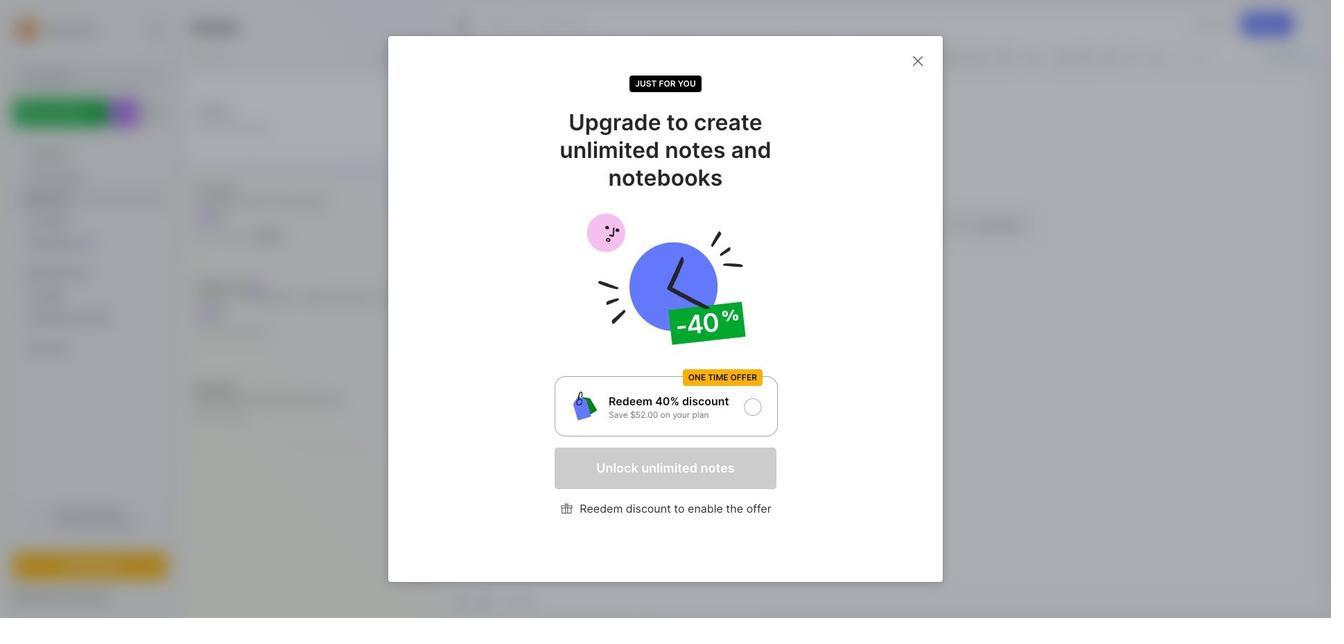 Task type: vqa. For each thing, say whether or not it's contained in the screenshot.
the expand notebooks IMAGE
yes



Task type: locate. For each thing, give the bounding box(es) containing it.
strikethrough image
[[1102, 48, 1121, 67]]

none search field inside 'main' element
[[38, 69, 155, 85]]

highlight image
[[888, 48, 920, 67]]

outdent image
[[1076, 48, 1096, 67]]

add tag image
[[477, 591, 494, 608]]

indent image
[[1054, 48, 1073, 67]]

tree
[[5, 135, 175, 487]]

Search text field
[[38, 71, 155, 84]]

add a reminder image
[[453, 591, 470, 608]]

insert link image
[[995, 48, 1014, 67]]

None search field
[[38, 69, 155, 85]]

bulleted list image
[[925, 48, 944, 67]]

None checkbox
[[555, 377, 778, 437]]

superscript image
[[1124, 48, 1143, 67]]

dialog
[[388, 36, 943, 582]]

tree inside 'main' element
[[5, 135, 175, 487]]

numbered list image
[[947, 48, 967, 67]]



Task type: describe. For each thing, give the bounding box(es) containing it.
expand note image
[[455, 16, 471, 33]]

expand notebooks image
[[18, 270, 26, 278]]

gift icon image
[[560, 502, 574, 516]]

subscript image
[[1146, 48, 1166, 67]]

clock illustration image
[[555, 209, 777, 350]]

alignment image
[[1019, 48, 1053, 67]]

Note Editor text field
[[445, 71, 1326, 585]]

checklist image
[[969, 48, 989, 67]]

expand tags image
[[18, 292, 26, 300]]

note window element
[[444, 4, 1327, 614]]

main element
[[0, 0, 180, 618]]



